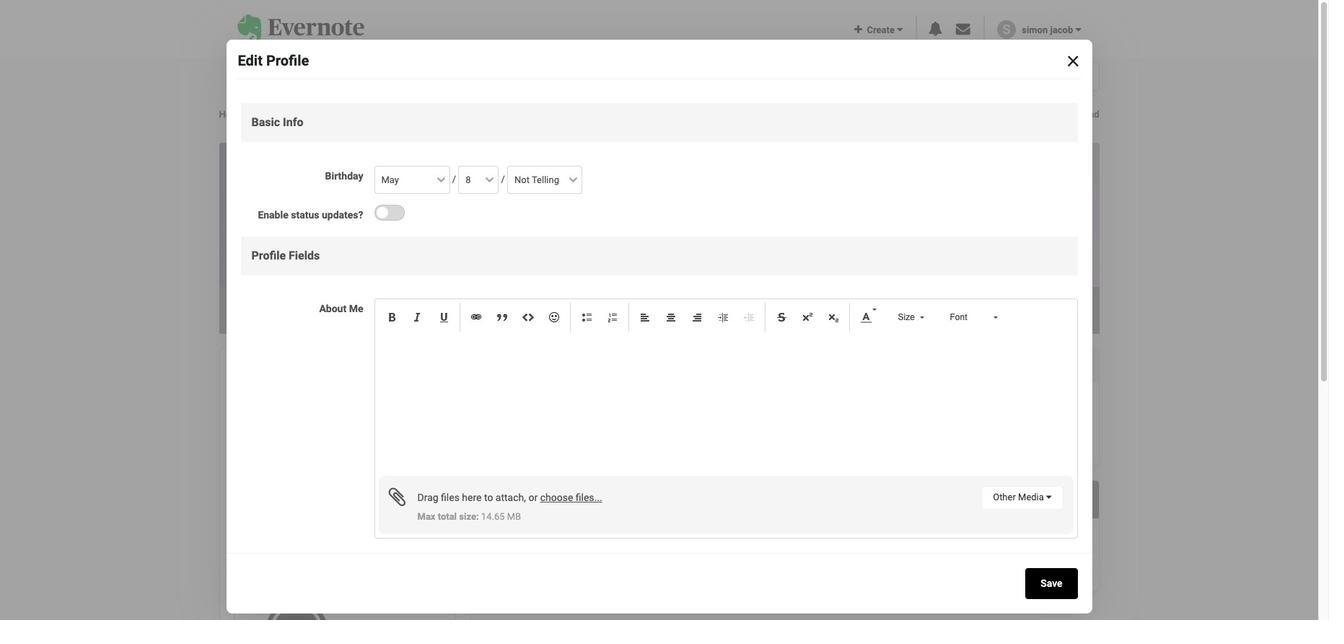 Task type: vqa. For each thing, say whether or not it's contained in the screenshot.
Fields
yes



Task type: locate. For each thing, give the bounding box(es) containing it.
caret down image inside "simon jacob" link
[[1076, 24, 1081, 35]]

font
[[950, 313, 967, 323]]

1 vertical spatial activity
[[822, 548, 859, 562]]

me
[[349, 303, 363, 315]]

to
[[484, 492, 493, 504], [862, 548, 872, 562]]

about for about me
[[319, 303, 347, 315]]

about inside edit profile dialog
[[319, 303, 347, 315]]

simon
[[1022, 24, 1048, 35], [259, 109, 285, 120], [358, 236, 413, 260], [684, 548, 716, 562], [277, 550, 304, 560]]

caret down image inside more link
[[684, 70, 690, 82]]

1 horizontal spatial /
[[499, 174, 507, 185]]

birthday
[[325, 170, 363, 182]]

forum
[[297, 69, 330, 83]]

0 vertical spatial activity
[[1047, 304, 1077, 315]]

joined 14 minutes ago
[[410, 298, 480, 322]]

0 vertical spatial simon jacob link
[[1022, 24, 1081, 35]]

0 horizontal spatial /
[[450, 174, 458, 185]]

events
[[594, 69, 628, 83]]

caret down image left notifications image
[[897, 24, 903, 35]]

emoji image
[[548, 312, 560, 323]]

1 horizontal spatial activity
[[1047, 304, 1077, 315]]

other
[[993, 492, 1016, 503]]

choose
[[540, 492, 573, 504]]

profile fields
[[251, 249, 320, 262]]

1 vertical spatial 0
[[282, 380, 289, 395]]

no left the followers
[[318, 493, 330, 504]]

evernote events link
[[534, 58, 641, 95]]

2 vertical spatial simon jacob
[[358, 236, 467, 260]]

edit
[[238, 52, 263, 69]]

activity
[[1047, 304, 1077, 315], [822, 548, 859, 562]]

about
[[319, 303, 347, 315], [246, 550, 275, 560]]

simon jacob link
[[1022, 24, 1081, 35], [259, 109, 311, 120]]

evernote left events
[[547, 69, 591, 83]]

basic
[[251, 116, 280, 129]]

1 / from the left
[[450, 174, 458, 185]]

align left image
[[639, 312, 651, 323]]

1 horizontal spatial caret down image
[[897, 24, 903, 35]]

code image
[[522, 312, 534, 323]]

evernote user forum image
[[237, 15, 365, 43]]

total
[[438, 512, 457, 522]]

toolbar
[[378, 303, 1009, 332]]

restrictions
[[296, 398, 343, 409]]

activity right recent
[[822, 548, 859, 562]]

simon jacob
[[1022, 24, 1076, 35], [259, 109, 311, 120], [358, 236, 467, 260]]

caret down image
[[897, 24, 903, 35], [1076, 24, 1081, 35], [684, 70, 690, 82]]

jacob up joined
[[418, 236, 467, 260]]

1 vertical spatial simon jacob link
[[259, 109, 311, 120]]

Search search field
[[811, 63, 980, 90]]

2 horizontal spatial caret down image
[[1076, 24, 1081, 35]]

evernote help & learning link
[[379, 58, 534, 95]]

2 evernote from the left
[[547, 69, 591, 83]]

align right image
[[691, 312, 702, 323]]

1 horizontal spatial no
[[318, 493, 330, 504]]

about for about simon jacob
[[246, 550, 275, 560]]

see my activity
[[1012, 304, 1077, 315]]

&
[[466, 69, 473, 83]]

search image
[[1078, 72, 1087, 81]]

last visited just now
[[509, 298, 564, 322]]

simon jacob link up × link at the right
[[1022, 24, 1081, 35]]

2 horizontal spatial simon jacob
[[1022, 24, 1076, 35]]

quote image
[[496, 312, 508, 323]]

no
[[282, 398, 294, 409], [318, 493, 330, 504]]

simon jacob down the forum
[[259, 109, 311, 120]]

0 vertical spatial simon jacob
[[1022, 24, 1076, 35]]

0 vertical spatial no
[[282, 398, 294, 409]]

info
[[283, 116, 303, 129]]

0 horizontal spatial 0
[[282, 380, 289, 395]]

to right here
[[484, 492, 493, 504]]

ago
[[463, 311, 480, 322]]

simon jacob up × link at the right
[[1022, 24, 1076, 35]]

switch
[[374, 205, 404, 221]]

caret down image up × link at the right
[[1076, 24, 1081, 35]]

1 horizontal spatial 0
[[353, 311, 358, 322]]

evernote inside evernote events link
[[547, 69, 591, 83]]

about simon jacob
[[246, 550, 334, 560]]

caret down image for simon jacob
[[1076, 24, 1081, 35]]

files...
[[576, 492, 602, 504]]

jacob
[[1050, 24, 1073, 35], [288, 109, 311, 120], [418, 236, 467, 260], [719, 548, 747, 562], [306, 550, 334, 560]]

to left show
[[862, 548, 872, 562]]

plus image
[[854, 24, 862, 35]]

evernote
[[392, 69, 437, 83], [547, 69, 591, 83]]

level
[[358, 268, 381, 279]]

simon jacob up 1
[[358, 236, 467, 260]]

0 horizontal spatial evernote
[[392, 69, 437, 83]]

evernote inside 'evernote help & learning' link
[[392, 69, 437, 83]]

notifications image
[[928, 22, 943, 36]]

0 inside 0 warning points no restrictions being applied
[[282, 380, 289, 395]]

tab list
[[495, 489, 1091, 519]]

more link
[[641, 58, 703, 95]]

0 horizontal spatial about
[[246, 550, 275, 560]]

see my activity link
[[985, 296, 1091, 324]]

0 horizontal spatial no
[[282, 398, 294, 409]]

no
[[772, 548, 784, 562]]

enable
[[258, 210, 288, 221]]

0 vertical spatial 0
[[353, 311, 358, 322]]

jacob up × link at the right
[[1050, 24, 1073, 35]]

level 1
[[358, 268, 389, 279]]

toolbar containing size
[[378, 303, 1009, 332]]

1 horizontal spatial to
[[862, 548, 872, 562]]

0 horizontal spatial to
[[484, 492, 493, 504]]

switch inside edit profile dialog
[[374, 205, 404, 221]]

more
[[654, 69, 681, 83]]

insert/remove numbered list image
[[607, 312, 618, 323]]

0 horizontal spatial caret down image
[[684, 70, 690, 82]]

fields
[[289, 249, 320, 262]]

0 horizontal spatial simon jacob
[[259, 109, 311, 120]]

site
[[1063, 109, 1078, 120]]

choose files... link
[[540, 492, 602, 504]]

profile
[[266, 52, 309, 69], [251, 249, 286, 262]]

2 / from the left
[[499, 174, 507, 185]]

forums link
[[219, 58, 284, 95]]

simon jacob link down the forum
[[259, 109, 311, 120]]

0 down posts
[[353, 311, 358, 322]]

caret down image
[[1046, 493, 1052, 503]]

forums
[[232, 69, 271, 83]]

no left restrictions
[[282, 398, 294, 409]]

profile left fields
[[251, 249, 286, 262]]

evernote left help
[[392, 69, 437, 83]]

caret down image right more
[[684, 70, 690, 82]]

increase indent image
[[717, 312, 728, 323]]

1 evernote from the left
[[392, 69, 437, 83]]

other media button
[[982, 487, 1063, 510]]

0 left 'warning'
[[282, 380, 289, 395]]

1 vertical spatial about
[[246, 550, 275, 560]]

0 horizontal spatial activity
[[822, 548, 859, 562]]

activity right my
[[1047, 304, 1077, 315]]

0 vertical spatial about
[[319, 303, 347, 315]]

subscript image
[[827, 312, 839, 323]]

no followers
[[318, 493, 371, 504]]

profile up the forum
[[266, 52, 309, 69]]

0 inside the posts 0
[[353, 311, 358, 322]]

0
[[353, 311, 358, 322], [282, 380, 289, 395]]

0 vertical spatial to
[[484, 492, 493, 504]]

1 horizontal spatial about
[[319, 303, 347, 315]]

1 vertical spatial to
[[862, 548, 872, 562]]

enable status updates?
[[258, 210, 363, 221]]

max total size: 14.65 mb
[[417, 512, 521, 522]]

center image
[[665, 312, 677, 323]]

1 horizontal spatial evernote
[[547, 69, 591, 83]]



Task type: describe. For each thing, give the bounding box(es) containing it.
recent
[[787, 548, 820, 562]]

other media
[[993, 492, 1046, 503]]

simon jacob has no recent activity to show
[[684, 548, 902, 562]]

0 warning points no restrictions being applied
[[282, 380, 401, 409]]

mark site read
[[1037, 109, 1099, 120]]

learning
[[476, 69, 521, 83]]

italic (⌘+i) image
[[412, 312, 423, 323]]

link image
[[470, 312, 482, 323]]

applied
[[371, 398, 401, 409]]

0 vertical spatial profile
[[266, 52, 309, 69]]

home
[[219, 109, 247, 120]]

see
[[1015, 304, 1030, 315]]

1 vertical spatial profile
[[251, 249, 286, 262]]

jacob left the has
[[719, 548, 747, 562]]

max
[[417, 512, 435, 522]]

size:
[[459, 512, 479, 522]]

jacob right basic
[[288, 109, 311, 120]]

evernote for evernote help & learning
[[392, 69, 437, 83]]

14
[[410, 311, 421, 322]]

save
[[1041, 578, 1063, 589]]

visited
[[532, 298, 564, 308]]

last
[[509, 298, 530, 308]]

Enter your text; hold cmd and right click for more options text field
[[378, 332, 1073, 476]]

create
[[862, 24, 897, 35]]

edit profile dialog
[[0, 0, 1318, 621]]

strikethrough image
[[775, 312, 787, 323]]

evernote for evernote events
[[547, 69, 591, 83]]

decrease indent image
[[743, 312, 754, 323]]

toolbar inside the about me element
[[378, 303, 1009, 332]]

drag
[[417, 492, 438, 504]]

1 horizontal spatial simon jacob
[[358, 236, 467, 260]]

media
[[1018, 492, 1044, 503]]

show
[[875, 548, 902, 562]]

1 vertical spatial no
[[318, 493, 330, 504]]

forum digest link
[[284, 58, 379, 95]]

evernote help & learning
[[392, 69, 521, 83]]

joined
[[410, 298, 440, 308]]

insert/remove bulleted list image
[[581, 312, 592, 323]]

1 horizontal spatial simon jacob link
[[1022, 24, 1081, 35]]

save button
[[1026, 569, 1078, 600]]

now
[[543, 311, 562, 322]]

caret down image for more
[[684, 70, 690, 82]]

evernote events
[[547, 69, 628, 83]]

my
[[1032, 304, 1045, 315]]

status
[[291, 210, 319, 221]]

about me
[[319, 303, 363, 315]]

bold (⌘+b) image
[[386, 312, 397, 323]]

mb
[[507, 512, 521, 522]]

create link
[[854, 24, 903, 35]]

help
[[440, 69, 463, 83]]

drag files here to attach, or choose files...
[[417, 492, 602, 504]]

jacob down no followers
[[306, 550, 334, 560]]

or
[[529, 492, 538, 504]]

underline (⌘+u) image
[[438, 312, 449, 323]]

has
[[750, 548, 769, 562]]

simon jacob image
[[997, 20, 1016, 39]]

posts 0
[[353, 298, 380, 322]]

home link
[[219, 107, 259, 122]]

digest
[[333, 69, 366, 83]]

× link
[[1058, 42, 1089, 73]]

paperclip image
[[389, 487, 406, 508]]

forum digest
[[297, 69, 366, 83]]

updates?
[[322, 210, 363, 221]]

warning
[[292, 380, 339, 395]]

just
[[520, 311, 540, 322]]

font button
[[939, 303, 1006, 332]]

size button
[[887, 303, 932, 332]]

files
[[441, 492, 460, 504]]

to inside the about me element
[[484, 492, 493, 504]]

here
[[462, 492, 482, 504]]

size
[[898, 313, 915, 323]]

messages image
[[956, 22, 970, 36]]

posts
[[353, 298, 380, 308]]

about me element
[[241, 299, 1078, 539]]

0 horizontal spatial simon jacob link
[[259, 109, 311, 120]]

superscript image
[[801, 312, 813, 323]]

×
[[1067, 45, 1080, 73]]

attach,
[[496, 492, 526, 504]]

edit profile
[[238, 52, 309, 69]]

read
[[1081, 109, 1099, 120]]

1
[[383, 268, 389, 279]]

being
[[345, 398, 368, 409]]

mark site read link
[[1018, 109, 1099, 120]]

1 vertical spatial simon jacob
[[259, 109, 311, 120]]

minutes
[[424, 311, 460, 322]]

mark
[[1039, 109, 1061, 120]]

basic info
[[251, 116, 303, 129]]

no inside 0 warning points no restrictions being applied
[[282, 398, 294, 409]]

points
[[342, 380, 379, 395]]

caret down image inside create link
[[897, 24, 903, 35]]

14.65
[[481, 512, 505, 522]]

followers
[[332, 493, 371, 504]]



